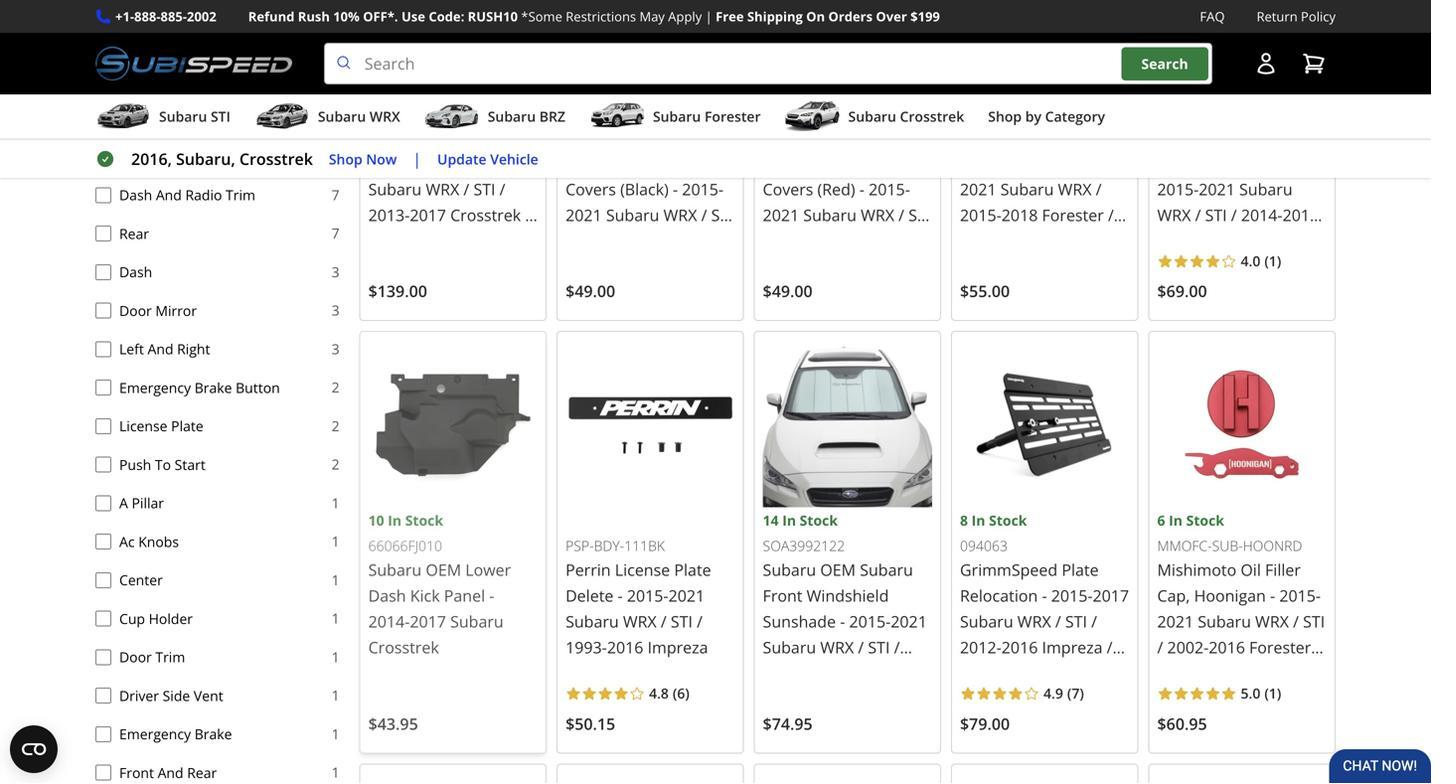 Task type: vqa. For each thing, say whether or not it's contained in the screenshot.


Task type: describe. For each thing, give the bounding box(es) containing it.
climate inside 50 in stock jdms-subac-bk jdms textured climate control knob covers (black) - 2015- 2021 subaru wrx / sti / 2014-2018 forester / 2016-2021 crosstrek
[[566, 153, 622, 174]]

orders
[[829, 7, 873, 25]]

fr- inside 19 in stock fl-un-l-e02 olm nightseeker led fog lights - 2015-2021 subaru wrx / sti / 2013-2017 crosstrek / 2014-2018 forester 2013-2016 scion fr-s / 2013-2020 subaru brz / 2017-2019 toyota 86
[[494, 256, 517, 277]]

crosstrek inside "10 in stock 66066fj010 subaru oem lower dash kick panel - 2014-2017 subaru crosstrek"
[[368, 637, 439, 658]]

1 3 from the top
[[332, 262, 340, 281]]

perrin
[[566, 559, 611, 581]]

a subaru brz thumbnail image image
[[424, 102, 480, 131]]

a subaru forester thumbnail image image
[[590, 102, 645, 131]]

0 vertical spatial trim
[[224, 147, 254, 166]]

textured for (black)
[[609, 127, 675, 148]]

sti inside 50 in stock jdms-subac-rd jdms textured climate control knob covers (red) - 2015- 2021 subaru wrx / sti / 2014-2018 forester / 2016-2021 crosstrek
[[909, 204, 931, 226]]

10%
[[333, 7, 360, 25]]

Emergency Brake Button button
[[95, 380, 111, 396]]

cvt-
[[980, 104, 1009, 123]]

driver
[[119, 686, 159, 705]]

2018 inside 19 in stock fl-un-l-e02 olm nightseeker led fog lights - 2015-2021 subaru wrx / sti / 2013-2017 crosstrek / 2014-2018 forester 2013-2016 scion fr-s / 2013-2020 subaru brz / 2017-2019 toyota 86
[[410, 230, 446, 252]]

2016 down the 2012-
[[960, 663, 997, 684]]

crosstrek inside 6 in stock mmofc-sub-hoonrd mishimoto oil filler cap, hoonigan - 2015- 2021 subaru wrx / sti / 2002-2016 forester / impreza / 2016 crosstrek / 2013-2016 scion fr-s / subaru brz
[[1158, 689, 1228, 710]]

toyota
[[460, 308, 511, 329]]

brz inside 19 in stock fl-un-l-e02 olm nightseeker led fog lights - 2015-2021 subaru wrx / sti / 2013-2017 crosstrek / 2014-2018 forester 2013-2016 scion fr-s / 2013-2020 subaru brz / 2017-2019 toyota 86
[[508, 282, 537, 303]]

4.8
[[649, 684, 669, 703]]

) for $79.00
[[1080, 684, 1084, 703]]

(black) inside subispeed cvt shifter boot (black) - 2015- 2021 subaru wrx / 2015-2018 forester / 2015-2017 crosstrek
[[1000, 153, 1048, 174]]

shifter
[[1075, 127, 1124, 148]]

oil
[[1241, 559, 1262, 581]]

2 2 from the top
[[332, 416, 340, 435]]

Climate Control Knobs button
[[95, 110, 111, 126]]

stock for olm nightseeker led fog lights - 2015-2021 subaru wrx / sti / 2013-2017 crosstrek / 2014-2018 forester 2013-2016 scion fr-s / 2013-2020 subaru brz / 2017-2019 toyota 86
[[405, 79, 443, 97]]

$74.95
[[763, 713, 813, 735]]

7 for radio
[[332, 185, 340, 204]]

pillar
[[132, 494, 164, 513]]

grimmspeed plate relocation - 2015-2017 subaru wrx / sti / 2012-2016 impreza / 2016 crosstrek image
[[960, 340, 1130, 510]]

jdms textured climate control knob covers (black) - 2015-2021 subaru wrx / sti / 2014-2018 forester / 2016-2021 crosstrek image
[[566, 0, 735, 77]]

forester inside subispeed cvt shifter boot (black) - 2015- 2021 subaru wrx / 2015-2018 forester / 2015-2017 crosstrek
[[1042, 204, 1104, 226]]

2015- inside 50 in stock jdms-subac-bk jdms textured climate control knob covers (black) - 2015- 2021 subaru wrx / sti / 2014-2018 forester / 2016-2021 crosstrek
[[682, 178, 724, 200]]

License Plate button
[[95, 418, 111, 434]]

l-
[[412, 104, 423, 123]]

888-
[[134, 7, 161, 25]]

in for jdms textured climate control knob covers (red) - 2015- 2021 subaru wrx / sti / 2014-2018 forester / 2016-2021 crosstrek
[[783, 79, 796, 97]]

- inside "10 in stock 66066fj010 subaru oem lower dash kick panel - 2014-2017 subaru crosstrek"
[[489, 585, 495, 607]]

wrx inside 8 in stock 094063 grimmspeed plate relocation - 2015-2017 subaru wrx / sti / 2012-2016 impreza / 2016 crosstrek
[[1018, 611, 1052, 633]]

Left And Right button
[[95, 341, 111, 357]]

emergency for emergency brake
[[119, 725, 191, 744]]

brz inside dropdown button
[[540, 107, 566, 126]]

subac- for jdms textured climate control knob covers (red) - 2015- 2021 subaru wrx / sti / 2014-2018 forester / 2016-2021 crosstrek
[[800, 104, 848, 123]]

psp-
[[566, 536, 594, 555]]

subaru inside 50 in stock jdms-subac-bk jdms textured climate control knob covers (black) - 2015- 2021 subaru wrx / sti / 2014-2018 forester / 2016-2021 crosstrek
[[606, 204, 660, 226]]

start
[[175, 455, 206, 474]]

8 in stock 094063 grimmspeed plate relocation - 2015-2017 subaru wrx / sti / 2012-2016 impreza / 2016 crosstrek
[[960, 511, 1130, 684]]

use
[[402, 7, 425, 25]]

- inside subispeed cvt shifter boot (black) - 2015- 2021 subaru wrx / 2015-2018 forester / 2015-2017 crosstrek
[[1052, 153, 1057, 174]]

2016 inside psp-bdy-111bk perrin license plate delete - 2015-2021 subaru wrx / sti / 1993-2016 impreza
[[607, 637, 644, 658]]

ss-cvt-alcantara-br
[[960, 104, 1105, 123]]

2021 inside psp-bdy-111bk perrin license plate delete - 2015-2021 subaru wrx / sti / 1993-2016 impreza
[[669, 585, 705, 607]]

(red)
[[818, 178, 856, 200]]

scion inside 19 in stock fl-un-l-e02 olm nightseeker led fog lights - 2015-2021 subaru wrx / sti / 2013-2017 crosstrek / 2014-2018 forester 2013-2016 scion fr-s / 2013-2020 subaru brz / 2017-2019 toyota 86
[[450, 256, 490, 277]]

search button
[[1122, 47, 1209, 80]]

subaru inside 50 in stock jdms-subac-rd jdms textured climate control knob covers (red) - 2015- 2021 subaru wrx / sti / 2014-2018 forester / 2016-2021 crosstrek
[[804, 204, 857, 226]]

$55.00
[[960, 281, 1010, 302]]

shop by category button
[[988, 99, 1106, 138]]

1 for ac knobs
[[332, 532, 340, 551]]

crosstrek inside subispeed cvt shifter boot (black) - 2015- 2021 subaru wrx / 2015-2018 forester / 2015-2017 crosstrek
[[1042, 230, 1113, 252]]

olm nightseeker led fog lights - 2015-2021 subaru wrx / sti / 2013-2017 crosstrek / 2014-2018 forester 2013-2016 scion fr-s / 2013-2020 subaru brz / 2017-2019 toyota 86 image
[[368, 0, 538, 77]]

(black) inside 50 in stock jdms-subac-bk jdms textured climate control knob covers (black) - 2015- 2021 subaru wrx / sti / 2014-2018 forester / 2016-2021 crosstrek
[[620, 178, 669, 200]]

1 for emergency brake
[[332, 725, 340, 744]]

subaru inside subispeed cvt shifter boot (black) - 2015- 2021 subaru wrx / 2015-2018 forester / 2015-2017 crosstrek
[[1001, 178, 1054, 200]]

1 for front and rear
[[332, 763, 340, 782]]

$69.00
[[1158, 281, 1208, 302]]

relocation
[[960, 585, 1038, 607]]

Front button
[[95, 33, 111, 49]]

Front Bumper button
[[95, 72, 111, 87]]

2 vertical spatial trim
[[155, 648, 185, 667]]

7 for trim
[[332, 147, 340, 166]]

ac
[[119, 532, 135, 551]]

front inside 14 in stock soa3992122 subaru oem subaru front windshield sunshade - 2015-2021 subaru wrx / sti / 2013-2021 crosstrek
[[763, 585, 803, 607]]

control inside 50 in stock jdms-subac-bk jdms textured climate control knob covers (black) - 2015- 2021 subaru wrx / sti / 2014-2018 forester / 2016-2021 crosstrek
[[626, 153, 681, 174]]

50 for jdms textured climate control knob covers (black) - 2015- 2021 subaru wrx / sti / 2014-2018 forester / 2016-2021 crosstrek
[[566, 79, 582, 97]]

forester inside 50 in stock jdms-subac-bk jdms textured climate control knob covers (black) - 2015- 2021 subaru wrx / sti / 2014-2018 forester / 2016-2021 crosstrek
[[658, 230, 720, 252]]

jdms for jdms textured climate control knob covers (red) - 2015- 2021 subaru wrx / sti / 2014-2018 forester / 2016-2021 crosstrek
[[763, 127, 802, 148]]

to
[[155, 455, 171, 474]]

crosstrek inside 8 in stock 094063 grimmspeed plate relocation - 2015-2017 subaru wrx / sti / 2012-2016 impreza / 2016 crosstrek
[[1001, 663, 1072, 684]]

lower
[[466, 559, 511, 581]]

$49.00 for jdms textured climate control knob covers (black) - 2015- 2021 subaru wrx / sti / 2014-2018 forester / 2016-2021 crosstrek
[[566, 281, 616, 302]]

subaru inside 'dropdown button'
[[653, 107, 701, 126]]

and for left
[[148, 340, 174, 358]]

in for mishimoto oil filler cap, hoonigan - 2015- 2021 subaru wrx / sti / 2002-2016 forester / impreza / 2016 crosstrek / 2013-2016 scion fr-s / subaru brz
[[1169, 511, 1183, 530]]

brz inside 6 in stock mmofc-sub-hoonrd mishimoto oil filler cap, hoonigan - 2015- 2021 subaru wrx / sti / 2002-2016 forester / impreza / 2016 crosstrek / 2013-2016 scion fr-s / subaru brz
[[1158, 740, 1187, 762]]

control down the climate control knobs
[[172, 147, 220, 166]]

subispeed cvt shifter boot (black) - 2015- 2021 subaru wrx / 2015-2018 forester / 2015-2017 crosstrek
[[960, 127, 1124, 252]]

mishimoto
[[1158, 559, 1237, 581]]

5.0 ( 1 )
[[1241, 684, 1282, 703]]

knob for (black)
[[685, 153, 724, 174]]

emergency brake button
[[119, 378, 280, 397]]

0 horizontal spatial 6
[[677, 684, 685, 703]]

ac knobs
[[119, 532, 179, 551]]

wrx inside 6 in stock mmofc-sub-hoonrd mishimoto oil filler cap, hoonigan - 2015- 2021 subaru wrx / sti / 2002-2016 forester / impreza / 2016 crosstrek / 2013-2016 scion fr-s / subaru brz
[[1256, 611, 1289, 633]]

Center button
[[95, 572, 111, 588]]

4.0
[[1241, 252, 1261, 270]]

emergency for emergency brake button
[[119, 378, 191, 397]]

category
[[1045, 107, 1106, 126]]

restrictions
[[566, 7, 636, 25]]

a subaru wrx thumbnail image image
[[254, 102, 310, 131]]

alcantara-
[[1009, 104, 1088, 123]]

subaru,
[[176, 148, 235, 170]]

1 horizontal spatial rear
[[187, 763, 217, 782]]

2016 right 5.0 ( 1 )
[[1284, 689, 1320, 710]]

jdms- for jdms textured climate control knob covers (black) - 2015- 2021 subaru wrx / sti / 2014-2018 forester / 2016-2021 crosstrek
[[566, 104, 603, 123]]

wrx inside 19 in stock fl-un-l-e02 olm nightseeker led fog lights - 2015-2021 subaru wrx / sti / 2013-2017 crosstrek / 2014-2018 forester 2013-2016 scion fr-s / 2013-2020 subaru brz / 2017-2019 toyota 86
[[426, 178, 460, 200]]

in right the 9 in the right of the page
[[1169, 79, 1183, 97]]

Dash button
[[95, 264, 111, 280]]

subaru inside dropdown button
[[849, 107, 897, 126]]

rush10
[[468, 7, 518, 25]]

and for front
[[158, 763, 184, 782]]

wrx inside 50 in stock jdms-subac-rd jdms textured climate control knob covers (red) - 2015- 2021 subaru wrx / sti / 2014-2018 forester / 2016-2021 crosstrek
[[861, 204, 895, 226]]

2021 inside subispeed cvt shifter boot (black) - 2015- 2021 subaru wrx / 2015-2018 forester / 2015-2017 crosstrek
[[960, 178, 997, 200]]

2016 down relocation
[[1002, 637, 1038, 658]]

9
[[1158, 79, 1166, 97]]

sti inside dropdown button
[[211, 107, 231, 126]]

front for front and rear
[[119, 763, 154, 782]]

climate right climate control knobs button
[[119, 108, 169, 127]]

filler
[[1266, 559, 1301, 581]]

license inside psp-bdy-111bk perrin license plate delete - 2015-2021 subaru wrx / sti / 1993-2016 impreza
[[615, 559, 670, 581]]

refund rush 10% off*. use code: rush10 *some restrictions may apply | free shipping on orders over $199
[[248, 7, 940, 25]]

subaru brz
[[488, 107, 566, 126]]

fr- inside 6 in stock mmofc-sub-hoonrd mishimoto oil filler cap, hoonigan - 2015- 2021 subaru wrx / sti / 2002-2016 forester / impreza / 2016 crosstrek / 2013-2016 scion fr-s / subaru brz
[[1202, 715, 1225, 736]]

- inside 50 in stock jdms-subac-bk jdms textured climate control knob covers (black) - 2015- 2021 subaru wrx / sti / 2014-2018 forester / 2016-2021 crosstrek
[[673, 178, 678, 200]]

22
[[324, 31, 340, 50]]

plate for perrin license plate delete - 2015-2021 subaru wrx / sti / 1993-2016 impreza
[[674, 559, 711, 581]]

bumper
[[158, 70, 210, 89]]

covers for (black)
[[566, 178, 616, 200]]

now
[[366, 149, 397, 168]]

forester inside 19 in stock fl-un-l-e02 olm nightseeker led fog lights - 2015-2021 subaru wrx / sti / 2013-2017 crosstrek / 2014-2018 forester 2013-2016 scion fr-s / 2013-2020 subaru brz / 2017-2019 toyota 86
[[450, 230, 512, 252]]

scion inside 6 in stock mmofc-sub-hoonrd mishimoto oil filler cap, hoonigan - 2015- 2021 subaru wrx / sti / 2002-2016 forester / impreza / 2016 crosstrek / 2013-2016 scion fr-s / subaru brz
[[1158, 715, 1197, 736]]

111bk
[[625, 536, 665, 555]]

1 for cup holder
[[332, 609, 340, 628]]

1 horizontal spatial knobs
[[224, 108, 265, 127]]

shop for shop now
[[329, 149, 363, 168]]

*some
[[521, 7, 563, 25]]

- inside 8 in stock 094063 grimmspeed plate relocation - 2015-2017 subaru wrx / sti / 2012-2016 impreza / 2016 crosstrek
[[1042, 585, 1047, 607]]

return
[[1257, 7, 1298, 25]]

sti inside 19 in stock fl-un-l-e02 olm nightseeker led fog lights - 2015-2021 subaru wrx / sti / 2013-2017 crosstrek / 2014-2018 forester 2013-2016 scion fr-s / 2013-2020 subaru brz / 2017-2019 toyota 86
[[474, 178, 496, 200]]

left and right
[[119, 340, 210, 358]]

emergency brake
[[119, 725, 232, 744]]

6 inside 6 in stock mmofc-sub-hoonrd mishimoto oil filler cap, hoonigan - 2015- 2021 subaru wrx / sti / 2002-2016 forester / impreza / 2016 crosstrek / 2013-2016 scion fr-s / subaru brz
[[1158, 511, 1166, 530]]

subaru oem subaru front windshield sunshade - 2015-2021 subaru wrx / sti / 2013-2021 crosstrek image
[[763, 340, 933, 510]]

9 in stock
[[1158, 79, 1225, 97]]

1 vertical spatial trim
[[226, 185, 255, 204]]

holder
[[149, 609, 193, 628]]

2018 inside subispeed cvt shifter boot (black) - 2015- 2021 subaru wrx / 2015-2018 forester / 2015-2017 crosstrek
[[1002, 204, 1038, 226]]

cvt
[[1043, 127, 1071, 148]]

update vehicle
[[438, 149, 539, 168]]

sti inside psp-bdy-111bk perrin license plate delete - 2015-2021 subaru wrx / sti / 1993-2016 impreza
[[671, 611, 693, 633]]

left
[[119, 340, 144, 358]]

2014- inside 50 in stock jdms-subac-rd jdms textured climate control knob covers (red) - 2015- 2021 subaru wrx / sti / 2014-2018 forester / 2016-2021 crosstrek
[[773, 230, 815, 252]]

2014- inside 50 in stock jdms-subac-bk jdms textured climate control knob covers (black) - 2015- 2021 subaru wrx / sti / 2014-2018 forester / 2016-2021 crosstrek
[[576, 230, 617, 252]]

shop now
[[329, 149, 397, 168]]

3 for mirror
[[332, 301, 340, 320]]

885-
[[161, 7, 187, 25]]

2014- inside "10 in stock 66066fj010 subaru oem lower dash kick panel - 2014-2017 subaru crosstrek"
[[368, 611, 410, 633]]

dash and radio trim
[[119, 185, 255, 204]]

bk
[[651, 104, 668, 123]]

86
[[515, 308, 533, 329]]

radio
[[185, 185, 222, 204]]

10
[[368, 511, 384, 530]]

crosstrek inside 14 in stock soa3992122 subaru oem subaru front windshield sunshade - 2015-2021 subaru wrx / sti / 2013-2021 crosstrek
[[845, 663, 916, 684]]

in for olm nightseeker led fog lights - 2015-2021 subaru wrx / sti / 2013-2017 crosstrek / 2014-2018 forester 2013-2016 scion fr-s / 2013-2020 subaru brz / 2017-2019 toyota 86
[[388, 79, 402, 97]]

19 in stock fl-un-l-e02 olm nightseeker led fog lights - 2015-2021 subaru wrx / sti / 2013-2017 crosstrek / 2014-2018 forester 2013-2016 scion fr-s / 2013-2020 subaru brz / 2017-2019 toyota 86
[[368, 79, 537, 329]]

s inside 19 in stock fl-un-l-e02 olm nightseeker led fog lights - 2015-2021 subaru wrx / sti / 2013-2017 crosstrek / 2014-2018 forester 2013-2016 scion fr-s / 2013-2020 subaru brz / 2017-2019 toyota 86
[[517, 256, 526, 277]]

subispeed cvt shifter boot (black) - 2015-2021 subaru wrx / 2015-2018 forester / 2015-2017 crosstrek image
[[960, 0, 1130, 77]]

oem for subaru
[[821, 559, 856, 581]]

Left button
[[95, 0, 111, 10]]

br
[[1088, 104, 1105, 123]]

covers for (red)
[[763, 178, 814, 200]]

code:
[[429, 7, 465, 25]]

2015- inside 8 in stock 094063 grimmspeed plate relocation - 2015-2017 subaru wrx / sti / 2012-2016 impreza / 2016 crosstrek
[[1052, 585, 1093, 607]]

$49.00 for jdms textured climate control knob covers (red) - 2015- 2021 subaru wrx / sti / 2014-2018 forester / 2016-2021 crosstrek
[[763, 281, 813, 302]]

delete
[[566, 585, 614, 607]]

brake for emergency brake
[[195, 725, 232, 744]]

0 horizontal spatial knobs
[[138, 532, 179, 551]]

wrx inside psp-bdy-111bk perrin license plate delete - 2015-2021 subaru wrx / sti / 1993-2016 impreza
[[623, 611, 657, 633]]

sti inside 6 in stock mmofc-sub-hoonrd mishimoto oil filler cap, hoonigan - 2015- 2021 subaru wrx / sti / 2002-2016 forester / impreza / 2016 crosstrek / 2013-2016 scion fr-s / subaru brz
[[1304, 611, 1325, 633]]

crosstrek inside 19 in stock fl-un-l-e02 olm nightseeker led fog lights - 2015-2021 subaru wrx / sti / 2013-2017 crosstrek / 2014-2018 forester 2013-2016 scion fr-s / 2013-2020 subaru brz / 2017-2019 toyota 86
[[450, 204, 521, 226]]

dash for dash and radio trim
[[119, 185, 152, 204]]

forester inside 6 in stock mmofc-sub-hoonrd mishimoto oil filler cap, hoonigan - 2015- 2021 subaru wrx / sti / 2002-2016 forester / impreza / 2016 crosstrek / 2013-2016 scion fr-s / subaru brz
[[1250, 637, 1312, 658]]

crosstrek inside 50 in stock jdms-subac-bk jdms textured climate control knob covers (black) - 2015- 2021 subaru wrx / sti / 2014-2018 forester / 2016-2021 crosstrek
[[648, 256, 718, 277]]

Emergency Brake button
[[95, 727, 111, 742]]

wrx inside dropdown button
[[370, 107, 400, 126]]

front and rear
[[119, 763, 217, 782]]

subaru oem lower dash kick panel - 2014-2017 subaru crosstrek image
[[368, 340, 538, 510]]

50 for jdms textured climate control knob covers (red) - 2015- 2021 subaru wrx / sti / 2014-2018 forester / 2016-2021 crosstrek
[[763, 79, 779, 97]]

2014- inside 19 in stock fl-un-l-e02 olm nightseeker led fog lights - 2015-2021 subaru wrx / sti / 2013-2017 crosstrek / 2014-2018 forester 2013-2016 scion fr-s / 2013-2020 subaru brz / 2017-2019 toyota 86
[[368, 230, 410, 252]]

2016- for jdms textured climate control knob covers (red) - 2015- 2021 subaru wrx / sti / 2014-2018 forester / 2016-2021 crosstrek
[[763, 256, 805, 277]]

olm carbon fiber oe style ebrake handle - 2015-2021 subaru wrx / sti / 2014-2018 forester / 2016-2017 crosstrek / 2013-2016 scion fr-s / 2013-2020 subaru brz / 2017-2019 toyota 86 image
[[1158, 0, 1327, 77]]

crosstrek inside 50 in stock jdms-subac-rd jdms textured climate control knob covers (red) - 2015- 2021 subaru wrx / sti / 2014-2018 forester / 2016-2021 crosstrek
[[845, 256, 916, 277]]

refund
[[248, 7, 295, 25]]

stock for grimmspeed plate relocation - 2015-2017 subaru wrx / sti / 2012-2016 impreza / 2016 crosstrek
[[989, 511, 1027, 530]]

subaru inside 8 in stock 094063 grimmspeed plate relocation - 2015-2017 subaru wrx / sti / 2012-2016 impreza / 2016 crosstrek
[[960, 611, 1014, 633]]

A Pillar button
[[95, 495, 111, 511]]

subaru crosstrek button
[[785, 99, 965, 138]]

14 in stock soa3992122 subaru oem subaru front windshield sunshade - 2015-2021 subaru wrx / sti / 2013-2021 crosstrek
[[763, 511, 927, 684]]

2017-
[[378, 308, 420, 329]]

subaru wrx
[[318, 107, 400, 126]]

on
[[807, 7, 825, 25]]

impreza inside 6 in stock mmofc-sub-hoonrd mishimoto oil filler cap, hoonigan - 2015- 2021 subaru wrx / sti / 2002-2016 forester / impreza / 2016 crosstrek / 2013-2016 scion fr-s / subaru brz
[[1158, 663, 1218, 684]]

8 for 8
[[332, 70, 340, 89]]

a subaru sti thumbnail image image
[[95, 102, 151, 131]]

2016 down hoonigan
[[1232, 663, 1269, 684]]

2017 inside 19 in stock fl-un-l-e02 olm nightseeker led fog lights - 2015-2021 subaru wrx / sti / 2013-2017 crosstrek / 2014-2018 forester 2013-2016 scion fr-s / 2013-2020 subaru brz / 2017-2019 toyota 86
[[410, 204, 446, 226]]

- inside psp-bdy-111bk perrin license plate delete - 2015-2021 subaru wrx / sti / 1993-2016 impreza
[[618, 585, 623, 607]]

front for front
[[119, 31, 154, 50]]

hoonigan
[[1195, 585, 1266, 607]]

1 for a pillar
[[332, 493, 340, 512]]

) for $69.00
[[1277, 252, 1282, 270]]

2002
[[187, 7, 216, 25]]

update vehicle button
[[438, 148, 539, 171]]



Task type: locate. For each thing, give the bounding box(es) containing it.
- down grimmspeed
[[1042, 585, 1047, 607]]

2017 inside subispeed cvt shifter boot (black) - 2015- 2021 subaru wrx / 2015-2018 forester / 2015-2017 crosstrek
[[1002, 230, 1038, 252]]

subac- down "jdms textured climate control knob covers (black) - 2015-2021 subaru wrx / sti / 2014-2018 forester / 2016-2021 crosstrek" image
[[603, 104, 651, 123]]

2 jdms from the left
[[566, 127, 605, 148]]

subac- inside 50 in stock jdms-subac-bk jdms textured climate control knob covers (black) - 2015- 2021 subaru wrx / sti / 2014-2018 forester / 2016-2021 crosstrek
[[603, 104, 651, 123]]

climate down the a subaru forester thumbnail image
[[566, 153, 622, 174]]

in for subaru oem subaru front windshield sunshade - 2015-2021 subaru wrx / sti / 2013-2021 crosstrek
[[783, 511, 796, 530]]

1 horizontal spatial 6
[[1158, 511, 1166, 530]]

jdms textured climate control knob covers (red) - 2015-2021 subaru wrx / sti / 2014-2018 forester / 2016-2021 crosstrek image
[[763, 0, 933, 77]]

in for grimmspeed plate relocation - 2015-2017 subaru wrx / sti / 2012-2016 impreza / 2016 crosstrek
[[972, 511, 986, 530]]

in inside 6 in stock mmofc-sub-hoonrd mishimoto oil filler cap, hoonigan - 2015- 2021 subaru wrx / sti / 2002-2016 forester / impreza / 2016 crosstrek / 2013-2016 scion fr-s / subaru brz
[[1169, 511, 1183, 530]]

1 horizontal spatial scion
[[1158, 715, 1197, 736]]

1 horizontal spatial oem
[[821, 559, 856, 581]]

wrx inside 14 in stock soa3992122 subaru oem subaru front windshield sunshade - 2015-2021 subaru wrx / sti / 2013-2021 crosstrek
[[821, 637, 854, 658]]

climate control trim
[[119, 147, 254, 166]]

in up mmofc-
[[1169, 511, 1183, 530]]

1 horizontal spatial license
[[615, 559, 670, 581]]

1 jdms- from the left
[[763, 104, 800, 123]]

0 horizontal spatial jdms
[[566, 127, 605, 148]]

covers left (red)
[[763, 178, 814, 200]]

jdms inside 50 in stock jdms-subac-rd jdms textured climate control knob covers (red) - 2015- 2021 subaru wrx / sti / 2014-2018 forester / 2016-2021 crosstrek
[[763, 127, 802, 148]]

1 for driver side vent
[[332, 686, 340, 705]]

2018 inside 50 in stock jdms-subac-rd jdms textured climate control knob covers (red) - 2015- 2021 subaru wrx / sti / 2014-2018 forester / 2016-2021 crosstrek
[[815, 230, 851, 252]]

1 brake from the top
[[195, 378, 232, 397]]

2015- inside 19 in stock fl-un-l-e02 olm nightseeker led fog lights - 2015-2021 subaru wrx / sti / 2013-2017 crosstrek / 2014-2018 forester 2013-2016 scion fr-s / 2013-2020 subaru brz / 2017-2019 toyota 86
[[456, 153, 498, 174]]

stock inside 6 in stock mmofc-sub-hoonrd mishimoto oil filler cap, hoonigan - 2015- 2021 subaru wrx / sti / 2002-2016 forester / impreza / 2016 crosstrek / 2013-2016 scion fr-s / subaru brz
[[1187, 511, 1225, 530]]

0 vertical spatial license
[[119, 417, 168, 435]]

2 for start
[[332, 455, 340, 474]]

lights
[[399, 153, 443, 174]]

2018 inside 50 in stock jdms-subac-bk jdms textured climate control knob covers (black) - 2015- 2021 subaru wrx / sti / 2014-2018 forester / 2016-2021 crosstrek
[[617, 230, 654, 252]]

Rear button
[[95, 226, 111, 242]]

1 emergency from the top
[[119, 378, 191, 397]]

un-
[[387, 104, 412, 123]]

1 horizontal spatial shop
[[988, 107, 1022, 126]]

0 horizontal spatial subac-
[[603, 104, 651, 123]]

0 horizontal spatial s
[[517, 256, 526, 277]]

) for $60.95
[[1277, 684, 1282, 703]]

1 2 from the top
[[332, 378, 340, 397]]

wrx up '4.8'
[[623, 611, 657, 633]]

bdy-
[[594, 536, 625, 555]]

stock inside 50 in stock jdms-subac-rd jdms textured climate control knob covers (red) - 2015- 2021 subaru wrx / sti / 2014-2018 forester / 2016-2021 crosstrek
[[800, 79, 838, 97]]

1 vertical spatial license
[[615, 559, 670, 581]]

- down windshield
[[840, 611, 845, 633]]

1 horizontal spatial knob
[[883, 153, 921, 174]]

and for dash
[[156, 185, 182, 204]]

0 horizontal spatial oem
[[426, 559, 461, 581]]

led
[[501, 127, 530, 148]]

Driver Side Vent button
[[95, 688, 111, 704]]

scion up toyota
[[450, 256, 490, 277]]

1 horizontal spatial $49.00
[[763, 281, 813, 302]]

climate inside 50 in stock jdms-subac-rd jdms textured climate control knob covers (red) - 2015- 2021 subaru wrx / sti / 2014-2018 forester / 2016-2021 crosstrek
[[763, 153, 819, 174]]

2015- down the shifter
[[1062, 153, 1103, 174]]

mmofc-
[[1158, 536, 1213, 555]]

subac- inside 50 in stock jdms-subac-rd jdms textured climate control knob covers (red) - 2015- 2021 subaru wrx / sti / 2014-2018 forester / 2016-2021 crosstrek
[[800, 104, 848, 123]]

2 horizontal spatial impreza
[[1158, 663, 1218, 684]]

policy
[[1301, 7, 1336, 25]]

knobs right ac
[[138, 532, 179, 551]]

front down 888-
[[119, 31, 154, 50]]

0 vertical spatial s
[[517, 256, 526, 277]]

2 oem from the left
[[821, 559, 856, 581]]

fr- up 86
[[494, 256, 517, 277]]

front up sunshade
[[763, 585, 803, 607]]

rd
[[848, 104, 866, 123]]

shop
[[988, 107, 1022, 126], [329, 149, 363, 168]]

jdms- inside 50 in stock jdms-subac-rd jdms textured climate control knob covers (red) - 2015- 2021 subaru wrx / sti / 2014-2018 forester / 2016-2021 crosstrek
[[763, 104, 800, 123]]

control up (red)
[[823, 153, 879, 174]]

Front And Rear button
[[95, 765, 111, 781]]

0 horizontal spatial fr-
[[494, 256, 517, 277]]

2017
[[410, 204, 446, 226], [1002, 230, 1038, 252], [1093, 585, 1130, 607], [410, 611, 446, 633]]

1 vertical spatial fr-
[[1202, 715, 1225, 736]]

3 3 from the top
[[332, 339, 340, 358]]

2 knob from the left
[[685, 153, 724, 174]]

stock for subaru oem subaru front windshield sunshade - 2015-2021 subaru wrx / sti / 2013-2021 crosstrek
[[800, 511, 838, 530]]

textured inside 50 in stock jdms-subac-bk jdms textured climate control knob covers (black) - 2015- 2021 subaru wrx / sti / 2014-2018 forester / 2016-2021 crosstrek
[[609, 127, 675, 148]]

shop up subispeed
[[988, 107, 1022, 126]]

1 horizontal spatial 2016-
[[763, 256, 805, 277]]

2017 inside "10 in stock 66066fj010 subaru oem lower dash kick panel - 2014-2017 subaru crosstrek"
[[410, 611, 446, 633]]

subaru sti button
[[95, 99, 231, 138]]

jdms- for jdms textured climate control knob covers (red) - 2015- 2021 subaru wrx / sti / 2014-2018 forester / 2016-2021 crosstrek
[[763, 104, 800, 123]]

2 subac- from the left
[[603, 104, 651, 123]]

1 vertical spatial scion
[[1158, 715, 1197, 736]]

emergency
[[119, 378, 191, 397], [119, 725, 191, 744]]

wrx down sunshade
[[821, 637, 854, 658]]

dash inside "10 in stock 66066fj010 subaru oem lower dash kick panel - 2014-2017 subaru crosstrek"
[[368, 585, 406, 607]]

1 subac- from the left
[[800, 104, 848, 123]]

1 horizontal spatial jdms-
[[763, 104, 800, 123]]

wrx down subaru forester 'dropdown button'
[[664, 204, 697, 226]]

textured down rd
[[806, 127, 873, 148]]

2016, subaru, crosstrek
[[131, 148, 313, 170]]

2013- inside 6 in stock mmofc-sub-hoonrd mishimoto oil filler cap, hoonigan - 2015- 2021 subaru wrx / sti / 2002-2016 forester / impreza / 2016 crosstrek / 2013-2016 scion fr-s / subaru brz
[[1243, 689, 1284, 710]]

wrx down cvt
[[1058, 178, 1092, 200]]

crosstrek inside dropdown button
[[900, 107, 965, 126]]

2017 left the cap,
[[1093, 585, 1130, 607]]

stock inside 8 in stock 094063 grimmspeed plate relocation - 2015-2017 subaru wrx / sti / 2012-2016 impreza / 2016 crosstrek
[[989, 511, 1027, 530]]

0 vertical spatial 8
[[332, 70, 340, 89]]

knob down subaru forester
[[685, 153, 724, 174]]

0 vertical spatial brake
[[195, 378, 232, 397]]

) right 5.0
[[1277, 684, 1282, 703]]

0 horizontal spatial brz
[[508, 282, 537, 303]]

control inside 50 in stock jdms-subac-rd jdms textured climate control knob covers (red) - 2015- 2021 subaru wrx / sti / 2014-2018 forester / 2016-2021 crosstrek
[[823, 153, 879, 174]]

1 vertical spatial brz
[[508, 282, 537, 303]]

Door Trim button
[[95, 649, 111, 665]]

sti
[[211, 107, 231, 126], [474, 178, 496, 200], [909, 204, 931, 226], [712, 204, 733, 226], [671, 611, 693, 633], [1066, 611, 1088, 633], [1304, 611, 1325, 633], [868, 637, 890, 658]]

2 for button
[[332, 378, 340, 397]]

shop for shop by category
[[988, 107, 1022, 126]]

wrx inside 50 in stock jdms-subac-bk jdms textured climate control knob covers (black) - 2015- 2021 subaru wrx / sti / 2014-2018 forester / 2016-2021 crosstrek
[[664, 204, 697, 226]]

) right 4.0
[[1277, 252, 1282, 270]]

2015- down the 111bk
[[627, 585, 669, 607]]

3 for and
[[332, 339, 340, 358]]

open widget image
[[10, 726, 58, 773]]

jdms
[[763, 127, 802, 148], [566, 127, 605, 148]]

4.9 ( 7 )
[[1044, 684, 1084, 703]]

$60.95
[[1158, 713, 1208, 735]]

2 2016- from the left
[[566, 256, 607, 277]]

4.0 ( 1 )
[[1241, 252, 1282, 270]]

front right front and rear button
[[119, 763, 154, 782]]

front for front bumper
[[119, 70, 154, 89]]

forester
[[705, 107, 761, 126], [1042, 204, 1104, 226], [450, 230, 512, 252], [855, 230, 917, 252], [658, 230, 720, 252], [1250, 637, 1312, 658]]

1 horizontal spatial covers
[[763, 178, 814, 200]]

2 brake from the top
[[195, 725, 232, 744]]

fr- down 2002-
[[1202, 715, 1225, 736]]

| right the now
[[413, 148, 422, 170]]

1 vertical spatial door
[[119, 648, 152, 667]]

1 oem from the left
[[426, 559, 461, 581]]

1 horizontal spatial 50
[[763, 79, 779, 97]]

1 vertical spatial shop
[[329, 149, 363, 168]]

0 horizontal spatial (black)
[[620, 178, 669, 200]]

shop now link
[[329, 148, 397, 171]]

in up the a subaru forester thumbnail image
[[585, 79, 599, 97]]

stock right the 9 in the right of the page
[[1187, 79, 1225, 97]]

0 horizontal spatial textured
[[609, 127, 675, 148]]

wrx down hoonigan
[[1256, 611, 1289, 633]]

stock up the 094063 at the right bottom of the page
[[989, 511, 1027, 530]]

)
[[1277, 252, 1282, 270], [685, 684, 690, 703], [1080, 684, 1084, 703], [1277, 684, 1282, 703]]

0 vertical spatial shop
[[988, 107, 1022, 126]]

( for $60.95
[[1265, 684, 1269, 703]]

2 50 from the left
[[566, 79, 582, 97]]

e02
[[423, 104, 447, 123]]

Door Mirror button
[[95, 303, 111, 319]]

1 horizontal spatial textured
[[806, 127, 873, 148]]

sti inside 14 in stock soa3992122 subaru oem subaru front windshield sunshade - 2015-2021 subaru wrx / sti / 2013-2021 crosstrek
[[868, 637, 890, 658]]

2015- down subaru forester
[[682, 178, 724, 200]]

wrx inside subispeed cvt shifter boot (black) - 2015- 2021 subaru wrx / 2015-2018 forester / 2015-2017 crosstrek
[[1058, 178, 1092, 200]]

impreza inside 8 in stock 094063 grimmspeed plate relocation - 2015-2017 subaru wrx / sti / 2012-2016 impreza / 2016 crosstrek
[[1042, 637, 1103, 658]]

wrx down relocation
[[1018, 611, 1052, 633]]

(black)
[[1000, 153, 1048, 174], [620, 178, 669, 200]]

8 for 8 in stock 094063 grimmspeed plate relocation - 2015-2017 subaru wrx / sti / 2012-2016 impreza / 2016 crosstrek
[[960, 511, 968, 530]]

) right 4.9
[[1080, 684, 1084, 703]]

in inside 8 in stock 094063 grimmspeed plate relocation - 2015-2017 subaru wrx / sti / 2012-2016 impreza / 2016 crosstrek
[[972, 511, 986, 530]]

Cup Holder button
[[95, 611, 111, 627]]

covers inside 50 in stock jdms-subac-rd jdms textured climate control knob covers (red) - 2015- 2021 subaru wrx / sti / 2014-2018 forester / 2016-2021 crosstrek
[[763, 178, 814, 200]]

( right 4.0
[[1265, 252, 1269, 270]]

door right door trim button in the left bottom of the page
[[119, 648, 152, 667]]

knob for (red)
[[883, 153, 921, 174]]

door for door mirror
[[119, 301, 152, 320]]

control up 'climate control trim'
[[172, 108, 220, 127]]

stock up 66066fj010
[[405, 511, 443, 530]]

0 horizontal spatial jdms-
[[566, 104, 603, 123]]

0 horizontal spatial rear
[[119, 224, 149, 243]]

jdms right led at the top left of the page
[[566, 127, 605, 148]]

- down cvt
[[1052, 153, 1057, 174]]

0 horizontal spatial scion
[[450, 256, 490, 277]]

$49.00
[[566, 281, 616, 302], [763, 281, 813, 302]]

1 vertical spatial emergency
[[119, 725, 191, 744]]

stock for jdms textured climate control knob covers (red) - 2015- 2021 subaru wrx / sti / 2014-2018 forester / 2016-2021 crosstrek
[[800, 79, 838, 97]]

free
[[716, 7, 744, 25]]

2 covers from the left
[[566, 178, 616, 200]]

brake for emergency brake button
[[195, 378, 232, 397]]

sti inside 50 in stock jdms-subac-bk jdms textured climate control knob covers (black) - 2015- 2021 subaru wrx / sti / 2014-2018 forester / 2016-2021 crosstrek
[[712, 204, 733, 226]]

1 vertical spatial dash
[[119, 262, 152, 281]]

2013- inside 14 in stock soa3992122 subaru oem subaru front windshield sunshade - 2015-2021 subaru wrx / sti / 2013-2021 crosstrek
[[763, 663, 805, 684]]

1 horizontal spatial impreza
[[1042, 637, 1103, 658]]

2015- down filler at the right bottom of the page
[[1280, 585, 1321, 607]]

textured
[[806, 127, 873, 148], [609, 127, 675, 148]]

2 horizontal spatial plate
[[1062, 559, 1099, 581]]

ss-
[[960, 104, 980, 123]]

2017 down kick
[[410, 611, 446, 633]]

0 horizontal spatial 50
[[566, 79, 582, 97]]

covers
[[763, 178, 814, 200], [566, 178, 616, 200]]

and right left
[[148, 340, 174, 358]]

covers down the a subaru forester thumbnail image
[[566, 178, 616, 200]]

0 horizontal spatial license
[[119, 417, 168, 435]]

oem inside "10 in stock 66066fj010 subaru oem lower dash kick panel - 2014-2017 subaru crosstrek"
[[426, 559, 461, 581]]

apply
[[668, 7, 702, 25]]

brz left the a subaru forester thumbnail image
[[540, 107, 566, 126]]

2019
[[420, 308, 456, 329]]

3 2 from the top
[[332, 455, 340, 474]]

( for $79.00
[[1068, 684, 1072, 703]]

jdms-
[[763, 104, 800, 123], [566, 104, 603, 123]]

fl-
[[368, 104, 387, 123]]

sub-
[[1213, 536, 1243, 555]]

Dash And Radio Trim button
[[95, 187, 111, 203]]

- inside 19 in stock fl-un-l-e02 olm nightseeker led fog lights - 2015-2021 subaru wrx / sti / 2013-2017 crosstrek / 2014-2018 forester 2013-2016 scion fr-s / 2013-2020 subaru brz / 2017-2019 toyota 86
[[447, 153, 452, 174]]

8 inside 8 in stock 094063 grimmspeed plate relocation - 2015-2017 subaru wrx / sti / 2012-2016 impreza / 2016 crosstrek
[[960, 511, 968, 530]]

1 $49.00 from the left
[[566, 281, 616, 302]]

1 horizontal spatial |
[[705, 7, 713, 25]]

0 horizontal spatial knob
[[685, 153, 724, 174]]

1 vertical spatial 8
[[960, 511, 968, 530]]

6 up mmofc-
[[1158, 511, 1166, 530]]

0 vertical spatial scion
[[450, 256, 490, 277]]

2021
[[498, 153, 534, 174], [960, 178, 997, 200], [763, 204, 799, 226], [566, 204, 602, 226], [805, 256, 841, 277], [607, 256, 644, 277], [669, 585, 705, 607], [891, 611, 927, 633], [1158, 611, 1194, 633], [805, 663, 841, 684]]

1 horizontal spatial brz
[[540, 107, 566, 126]]

Push To Start button
[[95, 457, 111, 473]]

1993-
[[566, 637, 607, 658]]

2015- inside 50 in stock jdms-subac-rd jdms textured climate control knob covers (red) - 2015- 2021 subaru wrx / sti / 2014-2018 forester / 2016-2021 crosstrek
[[869, 178, 911, 200]]

2021 inside 19 in stock fl-un-l-e02 olm nightseeker led fog lights - 2015-2021 subaru wrx / sti / 2013-2017 crosstrek / 2014-2018 forester 2013-2016 scion fr-s / 2013-2020 subaru brz / 2017-2019 toyota 86
[[498, 153, 534, 174]]

front bumper
[[119, 70, 210, 89]]

2015- up $55.00
[[960, 230, 1002, 252]]

stock inside 50 in stock jdms-subac-bk jdms textured climate control knob covers (black) - 2015- 2021 subaru wrx / sti / 2014-2018 forester / 2016-2021 crosstrek
[[603, 79, 641, 97]]

subaru forester button
[[590, 99, 761, 138]]

nightseeker
[[408, 127, 497, 148]]

door for door trim
[[119, 648, 152, 667]]

brz
[[540, 107, 566, 126], [508, 282, 537, 303], [1158, 740, 1187, 762]]

0 horizontal spatial |
[[413, 148, 422, 170]]

brz down $60.95
[[1158, 740, 1187, 762]]

0 vertical spatial fr-
[[494, 256, 517, 277]]

2017 up $55.00
[[1002, 230, 1038, 252]]

in right 10
[[388, 511, 402, 530]]

stock for jdms textured climate control knob covers (black) - 2015- 2021 subaru wrx / sti / 2014-2018 forester / 2016-2021 crosstrek
[[603, 79, 641, 97]]

climate down a subaru crosstrek thumbnail image
[[763, 153, 819, 174]]

2 vertical spatial 3
[[332, 339, 340, 358]]

stock for subaru oem lower dash kick panel - 2014-2017 subaru crosstrek
[[405, 511, 443, 530]]

dash for dash
[[119, 262, 152, 281]]

in for subaru oem lower dash kick panel - 2014-2017 subaru crosstrek
[[388, 511, 402, 530]]

0 horizontal spatial plate
[[171, 417, 204, 435]]

2015- down windshield
[[850, 611, 891, 633]]

- inside 50 in stock jdms-subac-rd jdms textured climate control knob covers (red) - 2015- 2021 subaru wrx / sti / 2014-2018 forester / 2016-2021 crosstrek
[[860, 178, 865, 200]]

0 vertical spatial and
[[156, 185, 182, 204]]

7 for knobs
[[332, 108, 340, 127]]

cup
[[119, 609, 145, 628]]

0 horizontal spatial $49.00
[[566, 281, 616, 302]]

0 horizontal spatial 8
[[332, 70, 340, 89]]

2015- down boot
[[960, 204, 1002, 226]]

2015- inside 14 in stock soa3992122 subaru oem subaru front windshield sunshade - 2015-2021 subaru wrx / sti / 2013-2021 crosstrek
[[850, 611, 891, 633]]

2015-
[[456, 153, 498, 174], [1062, 153, 1103, 174], [869, 178, 911, 200], [682, 178, 724, 200], [960, 204, 1002, 226], [960, 230, 1002, 252], [627, 585, 669, 607], [1052, 585, 1093, 607], [1280, 585, 1321, 607], [850, 611, 891, 633]]

control down subaru forester 'dropdown button'
[[626, 153, 681, 174]]

50 in stock jdms-subac-rd jdms textured climate control knob covers (red) - 2015- 2021 subaru wrx / sti / 2014-2018 forester / 2016-2021 crosstrek
[[763, 79, 931, 277]]

in inside 19 in stock fl-un-l-e02 olm nightseeker led fog lights - 2015-2021 subaru wrx / sti / 2013-2017 crosstrek / 2014-2018 forester 2013-2016 scion fr-s / 2013-2020 subaru brz / 2017-2019 toyota 86
[[388, 79, 402, 97]]

and
[[156, 185, 182, 204], [148, 340, 174, 358], [158, 763, 184, 782]]

center
[[119, 571, 163, 590]]

1 door from the top
[[119, 301, 152, 320]]

|
[[705, 7, 713, 25], [413, 148, 422, 170]]

trim
[[224, 147, 254, 166], [226, 185, 255, 204], [155, 648, 185, 667]]

forester inside 50 in stock jdms-subac-rd jdms textured climate control knob covers (red) - 2015- 2021 subaru wrx / sti / 2014-2018 forester / 2016-2021 crosstrek
[[855, 230, 917, 252]]

climate right climate control trim "button"
[[119, 147, 169, 166]]

0 vertical spatial |
[[705, 7, 713, 25]]

s inside 6 in stock mmofc-sub-hoonrd mishimoto oil filler cap, hoonigan - 2015- 2021 subaru wrx / sti / 2002-2016 forester / impreza / 2016 crosstrek / 2013-2016 scion fr-s / subaru brz
[[1225, 715, 1233, 736]]

stock for mishimoto oil filler cap, hoonigan - 2015- 2021 subaru wrx / sti / 2002-2016 forester / impreza / 2016 crosstrek / 2013-2016 scion fr-s / subaru brz
[[1187, 511, 1225, 530]]

search input field
[[324, 43, 1213, 85]]

- inside 14 in stock soa3992122 subaru oem subaru front windshield sunshade - 2015-2021 subaru wrx / sti / 2013-2021 crosstrek
[[840, 611, 845, 633]]

/
[[464, 178, 470, 200], [500, 178, 506, 200], [1096, 178, 1102, 200], [525, 204, 531, 226], [899, 204, 905, 226], [702, 204, 707, 226], [1108, 204, 1114, 226], [763, 230, 769, 252], [921, 230, 927, 252], [566, 230, 572, 252], [724, 230, 730, 252], [530, 256, 536, 277], [368, 308, 374, 329], [661, 611, 667, 633], [697, 611, 703, 633], [1056, 611, 1062, 633], [1092, 611, 1098, 633], [1294, 611, 1299, 633], [858, 637, 864, 658], [894, 637, 900, 658], [1107, 637, 1113, 658], [1158, 637, 1164, 658], [1316, 637, 1322, 658], [1223, 663, 1228, 684], [1233, 689, 1238, 710], [1238, 715, 1243, 736]]

fog
[[368, 153, 395, 174]]

- right delete
[[618, 585, 623, 607]]

s right $60.95
[[1225, 715, 1233, 736]]

1 horizontal spatial subac-
[[800, 104, 848, 123]]

license up push
[[119, 417, 168, 435]]

jdms for jdms textured climate control knob covers (black) - 2015- 2021 subaru wrx / sti / 2014-2018 forester / 2016-2021 crosstrek
[[566, 127, 605, 148]]

0 horizontal spatial 2016-
[[566, 256, 607, 277]]

50 inside 50 in stock jdms-subac-rd jdms textured climate control knob covers (red) - 2015- 2021 subaru wrx / sti / 2014-2018 forester / 2016-2021 crosstrek
[[763, 79, 779, 97]]

knobs up 2016, subaru, crosstrek
[[224, 108, 265, 127]]

subaru brz button
[[424, 99, 566, 138]]

dash right dash and radio trim button
[[119, 185, 152, 204]]

knob down subaru crosstrek
[[883, 153, 921, 174]]

1 textured from the left
[[806, 127, 873, 148]]

1 horizontal spatial 8
[[960, 511, 968, 530]]

oem for lower
[[426, 559, 461, 581]]

1 horizontal spatial s
[[1225, 715, 1233, 736]]

sti inside 8 in stock 094063 grimmspeed plate relocation - 2015-2017 subaru wrx / sti / 2012-2016 impreza / 2016 crosstrek
[[1066, 611, 1088, 633]]

jdms inside 50 in stock jdms-subac-bk jdms textured climate control knob covers (black) - 2015- 2021 subaru wrx / sti / 2014-2018 forester / 2016-2021 crosstrek
[[566, 127, 605, 148]]

2016- inside 50 in stock jdms-subac-rd jdms textured climate control knob covers (red) - 2015- 2021 subaru wrx / sti / 2014-2018 forester / 2016-2021 crosstrek
[[763, 256, 805, 277]]

2 $49.00 from the left
[[763, 281, 813, 302]]

50 down "shipping"
[[763, 79, 779, 97]]

1 vertical spatial 2
[[332, 416, 340, 435]]

door
[[119, 301, 152, 320], [119, 648, 152, 667]]

0 vertical spatial dash
[[119, 185, 152, 204]]

faq
[[1200, 7, 1225, 25]]

jdms- inside 50 in stock jdms-subac-bk jdms textured climate control knob covers (black) - 2015- 2021 subaru wrx / sti / 2014-2018 forester / 2016-2021 crosstrek
[[566, 104, 603, 123]]

094063
[[960, 536, 1008, 555]]

1 horizontal spatial plate
[[674, 559, 711, 581]]

2 vertical spatial and
[[158, 763, 184, 782]]

impreza for 2021
[[648, 637, 708, 658]]

2021 inside 6 in stock mmofc-sub-hoonrd mishimoto oil filler cap, hoonigan - 2015- 2021 subaru wrx / sti / 2002-2016 forester / impreza / 2016 crosstrek / 2013-2016 scion fr-s / subaru brz
[[1158, 611, 1194, 633]]

plate inside 8 in stock 094063 grimmspeed plate relocation - 2015-2017 subaru wrx / sti / 2012-2016 impreza / 2016 crosstrek
[[1062, 559, 1099, 581]]

1 knob from the left
[[883, 153, 921, 174]]

shop left the now
[[329, 149, 363, 168]]

2016 inside 19 in stock fl-un-l-e02 olm nightseeker led fog lights - 2015-2021 subaru wrx / sti / 2013-2017 crosstrek / 2014-2018 forester 2013-2016 scion fr-s / 2013-2020 subaru brz / 2017-2019 toyota 86
[[410, 256, 446, 277]]

1 vertical spatial and
[[148, 340, 174, 358]]

8 down the 22
[[332, 70, 340, 89]]

1 vertical spatial s
[[1225, 715, 1233, 736]]

perrin license plate delete - 2015-2021 subaru wrx / sti / 1993-2016 impreza image
[[566, 340, 735, 510]]

1 vertical spatial 6
[[677, 684, 685, 703]]

textured for (red)
[[806, 127, 873, 148]]

Ac Knobs button
[[95, 534, 111, 550]]

subispeed
[[960, 127, 1039, 148]]

0 vertical spatial door
[[119, 301, 152, 320]]

( right 5.0
[[1265, 684, 1269, 703]]

jdms- down search input field
[[763, 104, 800, 123]]

- down filler at the right bottom of the page
[[1271, 585, 1276, 607]]

button image
[[1255, 52, 1279, 76]]

0 horizontal spatial shop
[[329, 149, 363, 168]]

in inside 50 in stock jdms-subac-bk jdms textured climate control knob covers (black) - 2015- 2021 subaru wrx / sti / 2014-2018 forester / 2016-2021 crosstrek
[[585, 79, 599, 97]]

license down the 111bk
[[615, 559, 670, 581]]

( right '4.8'
[[673, 684, 677, 703]]

subac-
[[800, 104, 848, 123], [603, 104, 651, 123]]

1 vertical spatial rear
[[187, 763, 217, 782]]

1 vertical spatial |
[[413, 148, 422, 170]]

plate for grimmspeed plate relocation - 2015-2017 subaru wrx / sti / 2012-2016 impreza / 2016 crosstrek
[[1062, 559, 1099, 581]]

climate control knobs
[[119, 108, 265, 127]]

1 jdms from the left
[[763, 127, 802, 148]]

( for $50.15
[[673, 684, 677, 703]]

by
[[1026, 107, 1042, 126]]

1 horizontal spatial fr-
[[1202, 715, 1225, 736]]

1
[[1269, 252, 1277, 270], [332, 493, 340, 512], [332, 532, 340, 551], [332, 571, 340, 589], [332, 609, 340, 628], [332, 648, 340, 666], [1269, 684, 1277, 703], [332, 686, 340, 705], [332, 725, 340, 744], [332, 763, 340, 782]]

1 horizontal spatial jdms
[[763, 127, 802, 148]]

1 horizontal spatial (black)
[[1000, 153, 1048, 174]]

2017 inside 8 in stock 094063 grimmspeed plate relocation - 2015-2017 subaru wrx / sti / 2012-2016 impreza / 2016 crosstrek
[[1093, 585, 1130, 607]]

2 vertical spatial dash
[[368, 585, 406, 607]]

in inside 14 in stock soa3992122 subaru oem subaru front windshield sunshade - 2015-2021 subaru wrx / sti / 2013-2021 crosstrek
[[783, 511, 796, 530]]

2015- inside psp-bdy-111bk perrin license plate delete - 2015-2021 subaru wrx / sti / 1993-2016 impreza
[[627, 585, 669, 607]]

knob inside 50 in stock jdms-subac-bk jdms textured climate control knob covers (black) - 2015- 2021 subaru wrx / sti / 2014-2018 forester / 2016-2021 crosstrek
[[685, 153, 724, 174]]

rush
[[298, 7, 330, 25]]

brake down vent
[[195, 725, 232, 744]]

forester inside 'dropdown button'
[[705, 107, 761, 126]]

in right 14
[[783, 511, 796, 530]]

subispeed logo image
[[95, 43, 292, 85]]

a subaru crosstrek thumbnail image image
[[785, 102, 841, 131]]

subac- for jdms textured climate control knob covers (black) - 2015- 2021 subaru wrx / sti / 2014-2018 forester / 2016-2021 crosstrek
[[603, 104, 651, 123]]

in inside 50 in stock jdms-subac-rd jdms textured climate control knob covers (red) - 2015- 2021 subaru wrx / sti / 2014-2018 forester / 2016-2021 crosstrek
[[783, 79, 796, 97]]

2 textured from the left
[[609, 127, 675, 148]]

in for jdms textured climate control knob covers (black) - 2015- 2021 subaru wrx / sti / 2014-2018 forester / 2016-2021 crosstrek
[[585, 79, 599, 97]]

(black) down subispeed
[[1000, 153, 1048, 174]]

stock up soa3992122
[[800, 511, 838, 530]]

1 covers from the left
[[763, 178, 814, 200]]

+1-888-885-2002
[[115, 7, 216, 25]]

1 2016- from the left
[[763, 256, 805, 277]]

plate
[[171, 417, 204, 435], [674, 559, 711, 581], [1062, 559, 1099, 581]]

0 vertical spatial 6
[[1158, 511, 1166, 530]]

( for $69.00
[[1265, 252, 1269, 270]]

0 vertical spatial (black)
[[1000, 153, 1048, 174]]

kick
[[410, 585, 440, 607]]

5.0
[[1241, 684, 1261, 703]]

8 up the 094063 at the right bottom of the page
[[960, 511, 968, 530]]

0 vertical spatial emergency
[[119, 378, 191, 397]]

stock up the a subaru forester thumbnail image
[[603, 79, 641, 97]]

stock inside "10 in stock 66066fj010 subaru oem lower dash kick panel - 2014-2017 subaru crosstrek"
[[405, 511, 443, 530]]

0 vertical spatial rear
[[119, 224, 149, 243]]

off*.
[[363, 7, 398, 25]]

1 vertical spatial knobs
[[138, 532, 179, 551]]

19
[[368, 79, 384, 97]]

push to start
[[119, 455, 206, 474]]

0 vertical spatial 2
[[332, 378, 340, 397]]

2 emergency from the top
[[119, 725, 191, 744]]

1 for center
[[332, 571, 340, 589]]

wrx down subaru crosstrek dropdown button
[[861, 204, 895, 226]]

1 vertical spatial (black)
[[620, 178, 669, 200]]

shipping
[[748, 7, 803, 25]]

2 vertical spatial brz
[[1158, 740, 1187, 762]]

- down nightseeker
[[447, 153, 452, 174]]

4.9
[[1044, 684, 1064, 703]]

- down subaru forester 'dropdown button'
[[673, 178, 678, 200]]

( right 4.9
[[1068, 684, 1072, 703]]

2016 up 2020
[[410, 256, 446, 277]]

(black) down subaru forester 'dropdown button'
[[620, 178, 669, 200]]

impreza for 2017
[[1042, 637, 1103, 658]]

hoonrd
[[1243, 536, 1303, 555]]

2 vertical spatial 2
[[332, 455, 340, 474]]

Climate Control Trim button
[[95, 149, 111, 165]]

emergency up license plate
[[119, 378, 191, 397]]

front
[[119, 31, 154, 50], [119, 70, 154, 89], [763, 585, 803, 607], [119, 763, 154, 782]]

subaru inside psp-bdy-111bk perrin license plate delete - 2015-2021 subaru wrx / sti / 1993-2016 impreza
[[566, 611, 619, 633]]

2016 up 5.0
[[1209, 637, 1246, 658]]

wrx down lights
[[426, 178, 460, 200]]

mirror
[[155, 301, 197, 320]]

) right '4.8'
[[685, 684, 690, 703]]

2016- for jdms textured climate control knob covers (black) - 2015- 2021 subaru wrx / sti / 2014-2018 forester / 2016-2021 crosstrek
[[566, 256, 607, 277]]

textured inside 50 in stock jdms-subac-rd jdms textured climate control knob covers (red) - 2015- 2021 subaru wrx / sti / 2014-2018 forester / 2016-2021 crosstrek
[[806, 127, 873, 148]]

0 horizontal spatial impreza
[[648, 637, 708, 658]]

rear down emergency brake
[[187, 763, 217, 782]]

1 vertical spatial 3
[[332, 301, 340, 320]]

s up 86
[[517, 256, 526, 277]]

- inside 6 in stock mmofc-sub-hoonrd mishimoto oil filler cap, hoonigan - 2015- 2021 subaru wrx / sti / 2002-2016 forester / impreza / 2016 crosstrek / 2013-2016 scion fr-s / subaru brz
[[1271, 585, 1276, 607]]

push
[[119, 455, 151, 474]]

$50.15
[[566, 713, 616, 735]]

2 jdms- from the left
[[566, 104, 603, 123]]

2 door from the top
[[119, 648, 152, 667]]

subaru forester
[[653, 107, 761, 126]]

1 50 from the left
[[763, 79, 779, 97]]

2 horizontal spatial brz
[[1158, 740, 1187, 762]]

2015- inside 6 in stock mmofc-sub-hoonrd mishimoto oil filler cap, hoonigan - 2015- 2021 subaru wrx / sti / 2002-2016 forester / impreza / 2016 crosstrek / 2013-2016 scion fr-s / subaru brz
[[1280, 585, 1321, 607]]

oem inside 14 in stock soa3992122 subaru oem subaru front windshield sunshade - 2015-2021 subaru wrx / sti / 2013-2021 crosstrek
[[821, 559, 856, 581]]

2015- right (red)
[[869, 178, 911, 200]]

0 vertical spatial knobs
[[224, 108, 265, 127]]

0 vertical spatial 3
[[332, 262, 340, 281]]

door mirror
[[119, 301, 197, 320]]

license
[[119, 417, 168, 435], [615, 559, 670, 581]]

2012-
[[960, 637, 1002, 658]]

1 for door trim
[[332, 648, 340, 666]]

0 vertical spatial brz
[[540, 107, 566, 126]]

0 horizontal spatial covers
[[566, 178, 616, 200]]

stock up a subaru crosstrek thumbnail image
[[800, 79, 838, 97]]

brz up 86
[[508, 282, 537, 303]]

in right 19
[[388, 79, 402, 97]]

cap,
[[1158, 585, 1190, 607]]

1 vertical spatial brake
[[195, 725, 232, 744]]

) for $50.15
[[685, 684, 690, 703]]

2 3 from the top
[[332, 301, 340, 320]]

mishimoto oil filler cap, hoonigan - 2015-2021 subaru wrx / sti / 2002-2016 forester / impreza / 2016 crosstrek / 2013-2016 scion fr-s / subaru brz image
[[1158, 340, 1327, 510]]

impreza up 4.8 ( 6 )
[[648, 637, 708, 658]]

in up the 094063 at the right bottom of the page
[[972, 511, 986, 530]]

brake down right
[[195, 378, 232, 397]]



